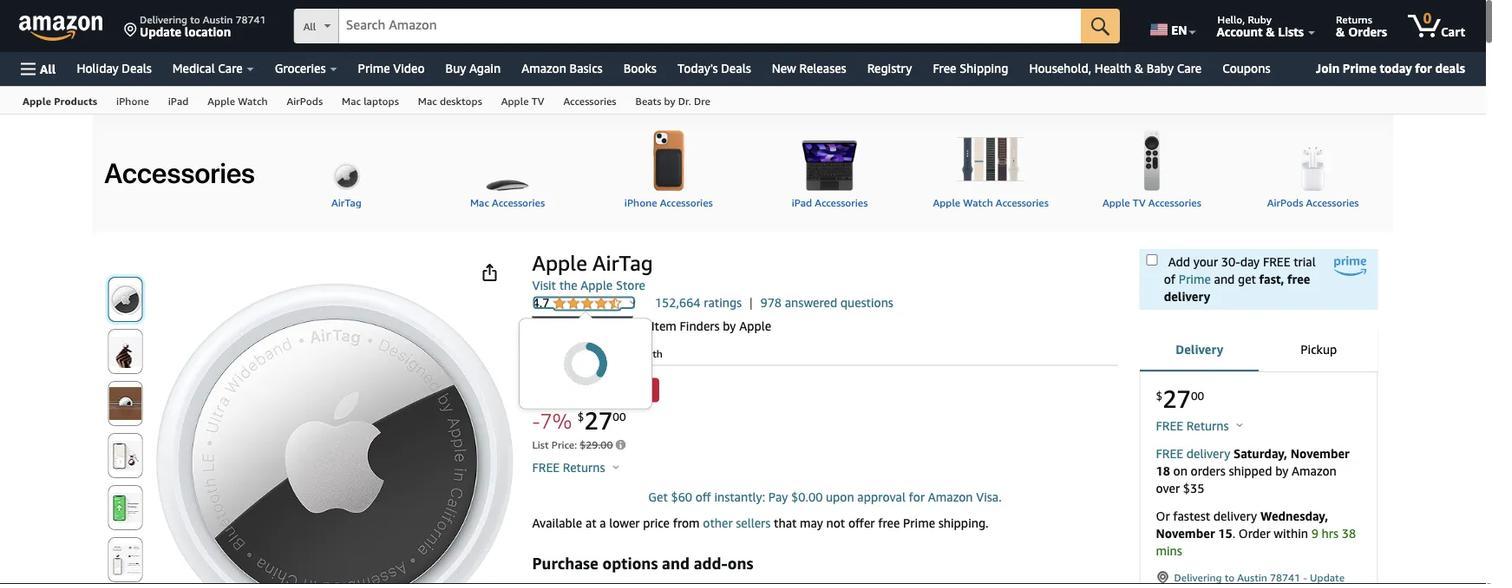 Task type: locate. For each thing, give the bounding box(es) containing it.
0 horizontal spatial tv
[[532, 95, 545, 107]]

1 horizontal spatial free returns button
[[1156, 417, 1243, 434]]

0 horizontal spatial $
[[578, 410, 585, 423]]

for inside the navigation navigation
[[1416, 61, 1433, 75]]

free returns down list price: $29.00
[[532, 460, 609, 475]]

2 horizontal spatial mac
[[470, 196, 489, 208]]

in left past
[[597, 347, 606, 359]]

returns inside returns & orders
[[1337, 13, 1373, 25]]

1 horizontal spatial all
[[303, 20, 316, 33]]

apple watch
[[208, 95, 268, 107]]

today's
[[678, 61, 718, 76]]

by left dr. in the top left of the page
[[664, 95, 676, 107]]

1 vertical spatial ipad
[[792, 196, 813, 208]]

9
[[1312, 526, 1319, 540]]

to up medical
[[190, 13, 200, 25]]

popover image down store
[[630, 300, 636, 304]]

apple inside apple watch link
[[208, 95, 235, 107]]

-
[[532, 408, 540, 433], [1304, 572, 1308, 584]]

0 vertical spatial and
[[1215, 272, 1235, 286]]

0 vertical spatial -
[[532, 408, 540, 433]]

0 vertical spatial airtag
[[331, 196, 362, 208]]

within
[[1274, 526, 1309, 540]]

over
[[1156, 481, 1180, 495]]

1 vertical spatial amazon
[[1292, 463, 1337, 478]]

- inside -7% $ 27 00
[[532, 408, 540, 433]]

-7% $ 27 00
[[532, 406, 626, 435]]

ipad inside the navigation navigation
[[168, 95, 189, 107]]

0 horizontal spatial by
[[664, 95, 676, 107]]

& inside returns & orders
[[1337, 24, 1346, 39]]

airpods accessories
[[1268, 196, 1360, 208]]

0 horizontal spatial 00
[[613, 410, 626, 423]]

apple watch accessories
[[933, 196, 1049, 208]]

78741 right location
[[236, 13, 266, 25]]

health
[[1095, 61, 1132, 76]]

austin inside delivering to austin 78741 - update
[[1238, 572, 1268, 584]]

holiday deals link
[[66, 56, 162, 81]]

delivering inside delivering to austin 78741 update location
[[140, 13, 187, 25]]

free delivery
[[1156, 446, 1231, 460]]

iphone up store
[[625, 196, 657, 208]]

amazon's
[[539, 320, 584, 332]]

beats by dr. dre
[[636, 95, 711, 107]]

1 horizontal spatial ipad
[[792, 196, 813, 208]]

0 horizontal spatial price
[[576, 384, 601, 397]]

0 vertical spatial 78741
[[236, 13, 266, 25]]

27 down delivery link
[[1163, 384, 1192, 414]]

1 horizontal spatial care
[[1178, 61, 1202, 76]]

delivery link
[[1140, 328, 1259, 373]]

0 horizontal spatial update
[[140, 24, 181, 39]]

november right 'saturday,'
[[1291, 446, 1350, 460]]

1 vertical spatial watch
[[964, 196, 993, 208]]

ipad
[[168, 95, 189, 107], [792, 196, 813, 208]]

for right approval
[[909, 490, 925, 504]]

iphone inside the navigation navigation
[[116, 95, 149, 107]]

1 horizontal spatial update
[[1311, 572, 1345, 584]]

free
[[933, 61, 957, 76]]

1 horizontal spatial deals
[[721, 61, 751, 76]]

in left item
[[638, 319, 648, 333]]

& for account
[[1266, 24, 1276, 39]]

orders
[[1349, 24, 1388, 39]]

mac for mac desktops
[[418, 95, 437, 107]]

free returns button
[[1156, 417, 1243, 434], [532, 459, 619, 476]]

apple inside apple watch accessories link
[[933, 196, 961, 208]]

deals up iphone link
[[122, 61, 152, 76]]

airpods inside airpods accessories link
[[1268, 196, 1304, 208]]

popover image down the learn more about amazon pricing and savings icon on the left of the page
[[613, 465, 619, 469]]

- down within
[[1304, 572, 1308, 584]]

ipad accessories image
[[793, 122, 867, 196]]

join prime today for deals
[[1316, 61, 1466, 75]]

$ right 7%
[[578, 410, 585, 423]]

free shipping link
[[923, 56, 1019, 81]]

in for 30
[[603, 384, 613, 397]]

1 horizontal spatial price
[[643, 516, 670, 530]]

offer
[[849, 516, 875, 530]]

2 horizontal spatial by
[[1276, 463, 1289, 478]]

1 deals from the left
[[122, 61, 152, 76]]

tab list containing delivery
[[1140, 328, 1379, 373]]

27
[[1163, 384, 1192, 414], [585, 406, 613, 435]]

popover image
[[630, 300, 636, 304], [1237, 423, 1243, 427], [613, 465, 619, 469]]

1 vertical spatial delivering
[[1175, 572, 1222, 584]]

accessories inside ipad accessories link
[[815, 196, 868, 208]]

update left location
[[140, 24, 181, 39]]

1 horizontal spatial 78741
[[1271, 572, 1301, 584]]

1 horizontal spatial for
[[1416, 61, 1433, 75]]

tab list
[[1140, 328, 1379, 373]]

0 vertical spatial returns
[[1337, 13, 1373, 25]]

popover image up 'saturday,'
[[1237, 423, 1243, 427]]

0 horizontal spatial delivering
[[140, 13, 187, 25]]

apple for apple products
[[23, 95, 51, 107]]

accessories
[[564, 95, 617, 107], [492, 196, 545, 208], [660, 196, 713, 208], [815, 196, 868, 208], [996, 196, 1049, 208], [1149, 196, 1202, 208], [1307, 196, 1360, 208]]

free up 'fast,'
[[1264, 255, 1291, 269]]

amazon up shipping.
[[928, 490, 973, 504]]

0 vertical spatial amazon
[[522, 61, 567, 76]]

27 up "$29.00"
[[585, 406, 613, 435]]

& left 'orders'
[[1337, 24, 1346, 39]]

care up apple watch link
[[218, 61, 243, 76]]

apple inside apple products link
[[23, 95, 51, 107]]

november down fastest
[[1156, 526, 1216, 540]]

1 horizontal spatial november
[[1291, 446, 1350, 460]]

update down the hrs
[[1311, 572, 1345, 584]]

1 horizontal spatial returns
[[1187, 418, 1229, 433]]

airpods accessories image
[[1277, 122, 1351, 196]]

beats by dr. dre link
[[626, 87, 720, 114]]

0 horizontal spatial 78741
[[236, 13, 266, 25]]

by inside "on orders shipped by amazon over $35"
[[1276, 463, 1289, 478]]

0 vertical spatial tv
[[532, 95, 545, 107]]

2 vertical spatial returns
[[563, 460, 605, 475]]

30
[[615, 384, 628, 397]]

care right baby
[[1178, 61, 1202, 76]]

accessories inside apple watch accessories link
[[996, 196, 1049, 208]]

to inside delivering to austin 78741 - update
[[1225, 572, 1235, 584]]

2 horizontal spatial returns
[[1337, 13, 1373, 25]]

austin down 9 hrs 38 mins
[[1238, 572, 1268, 584]]

10k+
[[532, 347, 557, 359]]

$ 27 00
[[1156, 384, 1205, 414]]

airpods
[[287, 95, 323, 107], [1268, 196, 1304, 208]]

0 horizontal spatial amazon
[[522, 61, 567, 76]]

mac accessories
[[470, 196, 545, 208]]

care inside medical care link
[[218, 61, 243, 76]]

amazon inside amazon basics 'link'
[[522, 61, 567, 76]]

00 down 30
[[613, 410, 626, 423]]

free down approval
[[878, 516, 900, 530]]

None submit
[[1082, 9, 1121, 43], [109, 278, 142, 321], [109, 330, 142, 373], [109, 382, 142, 425], [109, 434, 142, 477], [109, 486, 142, 529], [109, 538, 142, 581], [1082, 9, 1121, 43], [109, 278, 142, 321], [109, 330, 142, 373], [109, 382, 142, 425], [109, 434, 142, 477], [109, 486, 142, 529], [109, 538, 142, 581]]

hello, ruby
[[1218, 13, 1272, 25]]

wednesday, november 15
[[1156, 509, 1329, 540]]

delivery up orders
[[1187, 446, 1231, 460]]

1 vertical spatial all
[[40, 62, 56, 76]]

free returns button down list price: $29.00
[[532, 459, 619, 476]]

deals right today's at the left of the page
[[721, 61, 751, 76]]

1 vertical spatial to
[[1225, 572, 1235, 584]]

from
[[673, 516, 700, 530]]

wednesday,
[[1261, 509, 1329, 523]]

november for wednesday, november 15
[[1156, 526, 1216, 540]]

1 horizontal spatial tv
[[1133, 196, 1146, 208]]

2 vertical spatial popover image
[[613, 465, 619, 469]]

apple tv accessories
[[1103, 196, 1202, 208]]

apple inside apple tv link
[[501, 95, 529, 107]]

books
[[624, 61, 657, 76]]

on orders shipped by amazon over $35
[[1156, 463, 1337, 495]]

1 horizontal spatial -
[[1304, 572, 1308, 584]]

austin inside delivering to austin 78741 update location
[[203, 13, 233, 25]]

november for saturday, november 18
[[1291, 446, 1350, 460]]

None checkbox
[[1147, 254, 1158, 266]]

0 horizontal spatial to
[[190, 13, 200, 25]]

1 vertical spatial price
[[643, 516, 670, 530]]

household,
[[1030, 61, 1092, 76]]

apple airtag visit the apple store
[[532, 250, 653, 292]]

all inside button
[[40, 62, 56, 76]]

0 horizontal spatial airtag
[[331, 196, 362, 208]]

0
[[1424, 10, 1432, 26]]

tv inside the navigation navigation
[[532, 95, 545, 107]]

0 horizontal spatial for
[[909, 490, 925, 504]]

0 horizontal spatial free returns button
[[532, 459, 619, 476]]

watch
[[238, 95, 268, 107], [964, 196, 993, 208]]

1 horizontal spatial airtag
[[593, 250, 653, 276]]

account
[[1217, 24, 1263, 39]]

in for past
[[597, 347, 606, 359]]

accessories inside mac accessories link
[[492, 196, 545, 208]]

apple watch accessories link
[[913, 115, 1069, 208]]

1 horizontal spatial airpods
[[1268, 196, 1304, 208]]

2 horizontal spatial amazon
[[1292, 463, 1337, 478]]

iphone down holiday deals link
[[116, 95, 149, 107]]

returns up join
[[1337, 13, 1373, 25]]

152,664 ratings
[[655, 296, 742, 310]]

to down 9 hrs 38 mins
[[1225, 572, 1235, 584]]

amazon up wednesday,
[[1292, 463, 1337, 478]]

free inside fast, free delivery
[[1288, 272, 1311, 286]]

by down 'saturday,'
[[1276, 463, 1289, 478]]

main content
[[92, 249, 1394, 584]]

free returns up free delivery link
[[1156, 418, 1233, 433]]

0 vertical spatial watch
[[238, 95, 268, 107]]

upon
[[826, 490, 855, 504]]

- up list at left
[[532, 408, 540, 433]]

again
[[470, 61, 501, 76]]

holiday
[[77, 61, 119, 76]]

78741 down within
[[1271, 572, 1301, 584]]

0 vertical spatial iphone
[[116, 95, 149, 107]]

78741
[[236, 13, 266, 25], [1271, 572, 1301, 584]]

price up -7% $ 27 00
[[576, 384, 601, 397]]

amazon up apple tv link
[[522, 61, 567, 76]]

00 down delivery link
[[1192, 389, 1205, 402]]

airpods down the groceries link at the left top of page
[[287, 95, 323, 107]]

1 care from the left
[[218, 61, 243, 76]]

1 vertical spatial airtag
[[593, 250, 653, 276]]

1 horizontal spatial &
[[1266, 24, 1276, 39]]

2 deals from the left
[[721, 61, 751, 76]]

main content containing 27
[[92, 249, 1394, 584]]

iphone for iphone
[[116, 95, 149, 107]]

fast,
[[1260, 272, 1285, 286]]

& left lists
[[1266, 24, 1276, 39]]

78741 inside delivering to austin 78741 - update
[[1271, 572, 1301, 584]]

dre
[[694, 95, 711, 107]]

2 care from the left
[[1178, 61, 1202, 76]]

0 vertical spatial austin
[[203, 13, 233, 25]]

9 hrs 38 mins
[[1156, 526, 1357, 558]]

2 horizontal spatial &
[[1337, 24, 1346, 39]]

0 horizontal spatial care
[[218, 61, 243, 76]]

0 vertical spatial all
[[303, 20, 316, 33]]

account & lists
[[1217, 24, 1304, 39]]

7%
[[540, 408, 572, 433]]

0 horizontal spatial deals
[[122, 61, 152, 76]]

0 vertical spatial free
[[1288, 272, 1311, 286]]

amazon
[[522, 61, 567, 76], [1292, 463, 1337, 478], [928, 490, 973, 504]]

0 horizontal spatial free returns
[[532, 460, 609, 475]]

saturday, november 18
[[1156, 446, 1350, 478]]

1 vertical spatial airpods
[[1268, 196, 1304, 208]]

prime right join
[[1343, 61, 1377, 75]]

1 vertical spatial popover image
[[1237, 423, 1243, 427]]

00 inside -7% $ 27 00
[[613, 410, 626, 423]]

in left 30
[[603, 384, 613, 397]]

delivering inside delivering to austin 78741 - update
[[1175, 572, 1222, 584]]

airpods up trial
[[1268, 196, 1304, 208]]

price:
[[552, 439, 577, 451]]

& left baby
[[1135, 61, 1144, 76]]

airtag inside 'airtag' link
[[331, 196, 362, 208]]

1 horizontal spatial delivering
[[1175, 572, 1222, 584]]

watch inside the navigation navigation
[[238, 95, 268, 107]]

navigation navigation
[[0, 0, 1493, 584]]

that
[[774, 516, 797, 530]]

apple inside apple tv accessories link
[[1103, 196, 1131, 208]]

november inside the wednesday, november 15
[[1156, 526, 1216, 540]]

0 vertical spatial ipad
[[168, 95, 189, 107]]

free
[[1264, 255, 1291, 269], [1156, 418, 1184, 433], [1156, 446, 1184, 460], [532, 460, 560, 475]]

0 vertical spatial 00
[[1192, 389, 1205, 402]]

popover image inside 4.7 button
[[630, 300, 636, 304]]

delivery up .
[[1214, 509, 1258, 523]]

apple for apple tv accessories
[[1103, 196, 1131, 208]]

0 horizontal spatial free
[[878, 516, 900, 530]]

- inside delivering to austin 78741 - update
[[1304, 572, 1308, 584]]

1 horizontal spatial 00
[[1192, 389, 1205, 402]]

for left deals
[[1416, 61, 1433, 75]]

0 vertical spatial for
[[1416, 61, 1433, 75]]

free down $ 27 00
[[1156, 418, 1184, 433]]

purchase options and add-ons
[[532, 554, 754, 572]]

hrs
[[1322, 526, 1339, 540]]

laptops
[[364, 95, 399, 107]]

airtag
[[331, 196, 362, 208], [593, 250, 653, 276]]

november inside saturday, november 18
[[1291, 446, 1350, 460]]

lowest
[[539, 384, 574, 397]]

1 horizontal spatial popover image
[[630, 300, 636, 304]]

learn more about amazon pricing and savings image
[[616, 440, 626, 452]]

a
[[600, 516, 606, 530]]

household, health & baby care link
[[1019, 56, 1213, 81]]

1 horizontal spatial free
[[1288, 272, 1311, 286]]

in
[[638, 319, 648, 333], [597, 347, 606, 359], [603, 384, 613, 397]]

ipad link
[[159, 87, 198, 114]]

0 horizontal spatial -
[[532, 408, 540, 433]]

hello,
[[1218, 13, 1246, 25]]

free returns button up free delivery link
[[1156, 417, 1243, 434]]

1 vertical spatial austin
[[1238, 572, 1268, 584]]

accessories inside apple tv accessories link
[[1149, 196, 1202, 208]]

1 horizontal spatial mac
[[418, 95, 437, 107]]

1 vertical spatial -
[[1304, 572, 1308, 584]]

78741 inside delivering to austin 78741 update location
[[236, 13, 266, 25]]

free shipping
[[933, 61, 1009, 76]]

0 horizontal spatial november
[[1156, 526, 1216, 540]]

delivery inside fast, free delivery
[[1164, 289, 1211, 304]]

household, health & baby care
[[1030, 61, 1202, 76]]

airpods link
[[277, 87, 332, 114]]

all button
[[13, 52, 64, 86]]

delivery down prime link
[[1164, 289, 1211, 304]]

2 horizontal spatial popover image
[[1237, 423, 1243, 427]]

deals
[[122, 61, 152, 76], [721, 61, 751, 76]]

by inside beats by dr. dre 'link'
[[664, 95, 676, 107]]

delivering up medical
[[140, 13, 187, 25]]

1 vertical spatial november
[[1156, 526, 1216, 540]]

2 vertical spatial delivery
[[1214, 509, 1258, 523]]

store
[[616, 278, 646, 292]]

days
[[630, 384, 652, 397]]

and left add- at the bottom of the page
[[662, 554, 690, 572]]

free down trial
[[1288, 272, 1311, 286]]

to inside delivering to austin 78741 update location
[[190, 13, 200, 25]]

0 horizontal spatial ipad
[[168, 95, 189, 107]]

apple for apple tv
[[501, 95, 529, 107]]

by down the ratings
[[723, 319, 736, 333]]

austin up medical care link
[[203, 13, 233, 25]]

returns down list price: $29.00
[[563, 460, 605, 475]]

0 horizontal spatial iphone
[[116, 95, 149, 107]]

0 vertical spatial $
[[1156, 389, 1163, 402]]

0 horizontal spatial watch
[[238, 95, 268, 107]]

lists
[[1279, 24, 1304, 39]]

new
[[772, 61, 797, 76]]

78741 for update
[[1271, 572, 1301, 584]]

prime up mac laptops link at left top
[[358, 61, 390, 76]]

accessories inside the iphone accessories link
[[660, 196, 713, 208]]

ratings
[[704, 296, 742, 310]]

0 horizontal spatial popover image
[[613, 465, 619, 469]]

prime down your
[[1179, 272, 1211, 286]]

0 vertical spatial popover image
[[630, 300, 636, 304]]

0 horizontal spatial and
[[662, 554, 690, 572]]

price down get
[[643, 516, 670, 530]]

1 vertical spatial by
[[723, 319, 736, 333]]

.
[[1233, 526, 1236, 540]]

delivering for -
[[1175, 572, 1222, 584]]

delivering down mins
[[1175, 572, 1222, 584]]

bought
[[560, 347, 594, 359]]

all up apple products link
[[40, 62, 56, 76]]

0 horizontal spatial all
[[40, 62, 56, 76]]

airpods inside "airpods" link
[[287, 95, 323, 107]]

returns up free delivery link
[[1187, 418, 1229, 433]]

1 horizontal spatial austin
[[1238, 572, 1268, 584]]

to for -
[[1225, 572, 1235, 584]]

1 vertical spatial in
[[597, 347, 606, 359]]

1 vertical spatial 78741
[[1271, 572, 1301, 584]]

1 vertical spatial $
[[578, 410, 585, 423]]

$ down delivery link
[[1156, 389, 1163, 402]]

all up the groceries link at the left top of page
[[303, 20, 316, 33]]

00
[[1192, 389, 1205, 402], [613, 410, 626, 423]]

and down 30-
[[1215, 272, 1235, 286]]



Task type: vqa. For each thing, say whether or not it's contained in the screenshot.
Returns & Orders
yes



Task type: describe. For each thing, give the bounding box(es) containing it.
join prime today for deals link
[[1310, 57, 1473, 80]]

78741 for location
[[236, 13, 266, 25]]

watch for apple watch
[[238, 95, 268, 107]]

delivering for update
[[140, 13, 187, 25]]

all inside search field
[[303, 20, 316, 33]]

basics
[[570, 61, 603, 76]]

trial
[[1294, 255, 1316, 269]]

or fastest delivery
[[1156, 509, 1261, 523]]

free inside add your 30-day free trial of
[[1264, 255, 1291, 269]]

. order within
[[1233, 526, 1312, 540]]

saturday,
[[1234, 446, 1288, 460]]

1 horizontal spatial amazon
[[928, 490, 973, 504]]

sellers
[[736, 516, 771, 530]]

152,664 ratings link
[[655, 296, 742, 310]]

list price: $29.00
[[532, 439, 613, 451]]

desktops
[[440, 95, 482, 107]]

deals for today's deals
[[721, 61, 751, 76]]

tv for apple tv
[[532, 95, 545, 107]]

apple watch accessories image
[[954, 122, 1028, 196]]

of
[[1164, 272, 1176, 286]]

apple for apple watch
[[208, 95, 235, 107]]

fast, free delivery
[[1164, 272, 1311, 304]]

instantly:
[[715, 490, 766, 504]]

iphone accessories link
[[591, 115, 747, 208]]

4.7
[[532, 296, 553, 310]]

& for returns
[[1337, 24, 1346, 39]]

new releases
[[772, 61, 847, 76]]

1 vertical spatial delivery
[[1187, 446, 1231, 460]]

1 horizontal spatial 27
[[1163, 384, 1192, 414]]

0 vertical spatial free returns button
[[1156, 417, 1243, 434]]

amazon's choice
[[539, 320, 618, 332]]

iphone for iphone accessories
[[625, 196, 657, 208]]

delivering to austin 78741 - update
[[1175, 572, 1345, 584]]

add-
[[694, 554, 728, 572]]

$0.00
[[792, 490, 823, 504]]

152,664
[[655, 296, 701, 310]]

delivery for fast, free delivery
[[1164, 289, 1211, 304]]

location
[[185, 24, 231, 39]]

free up 18
[[1156, 446, 1184, 460]]

delivery for or fastest delivery
[[1214, 509, 1258, 523]]

other sellers link
[[703, 516, 771, 530]]

airtag inside the apple airtag visit the apple store
[[593, 250, 653, 276]]

0 vertical spatial in
[[638, 319, 648, 333]]

by for on orders shipped by amazon over $35
[[1276, 463, 1289, 478]]

airpods for airpods accessories
[[1268, 196, 1304, 208]]

fastest
[[1174, 509, 1211, 523]]

update inside delivering to austin 78741 update location
[[140, 24, 181, 39]]

mac desktops
[[418, 95, 482, 107]]

0 horizontal spatial &
[[1135, 61, 1144, 76]]

apple watch link
[[198, 87, 277, 114]]

978
[[761, 296, 782, 310]]

apple tv accessories link
[[1075, 115, 1230, 208]]

amazon basics link
[[511, 56, 613, 81]]

austin for location
[[203, 13, 233, 25]]

$ inside -7% $ 27 00
[[578, 410, 585, 423]]

pickup
[[1301, 342, 1338, 357]]

0 vertical spatial price
[[576, 384, 601, 397]]

buy again link
[[435, 56, 511, 81]]

deals for holiday deals
[[122, 61, 152, 76]]

by for in item finders by apple
[[723, 319, 736, 333]]

apple airtag image
[[156, 283, 513, 584]]

amazon prime logo image
[[1335, 256, 1367, 276]]

month
[[631, 347, 663, 359]]

baby
[[1147, 61, 1174, 76]]

your
[[1194, 255, 1219, 269]]

day
[[1241, 255, 1260, 269]]

0 horizontal spatial 27
[[585, 406, 613, 435]]

pay
[[769, 490, 788, 504]]

registry
[[868, 61, 913, 76]]

available at a lower price from other sellers that may not offer free prime shipping.
[[532, 516, 989, 530]]

airtag image
[[310, 122, 383, 196]]

0 horizontal spatial returns
[[563, 460, 605, 475]]

video
[[393, 61, 425, 76]]

ipad for ipad
[[168, 95, 189, 107]]

pickup link
[[1259, 328, 1379, 373]]

care inside household, health & baby care link
[[1178, 61, 1202, 76]]

medical care link
[[162, 56, 264, 81]]

airpods for airpods
[[287, 95, 323, 107]]

medical care
[[173, 61, 243, 76]]

accessories link
[[554, 87, 626, 114]]

ipad for ipad accessories
[[792, 196, 813, 208]]

visa.
[[977, 490, 1002, 504]]

today
[[1380, 61, 1413, 75]]

mac for mac laptops
[[342, 95, 361, 107]]

tv for apple tv accessories
[[1133, 196, 1146, 208]]

1 horizontal spatial free returns
[[1156, 418, 1233, 433]]

not
[[827, 516, 846, 530]]

for inside main content
[[909, 490, 925, 504]]

mac for mac accessories
[[470, 196, 489, 208]]

add your 30-day free trial of
[[1164, 255, 1316, 286]]

airtag link
[[269, 115, 425, 208]]

austin for update
[[1238, 572, 1268, 584]]

978 answered questions link
[[761, 294, 894, 312]]

amazon inside "on orders shipped by amazon over $35"
[[1292, 463, 1337, 478]]

apple tv accessories image
[[1116, 122, 1189, 196]]

groceries
[[275, 61, 326, 76]]

medical
[[173, 61, 215, 76]]

1 vertical spatial free
[[878, 516, 900, 530]]

accessories inside airpods accessories link
[[1307, 196, 1360, 208]]

none checkbox inside main content
[[1147, 254, 1158, 266]]

iphone accessories image
[[632, 122, 706, 196]]

to for update
[[190, 13, 200, 25]]

get
[[1239, 272, 1257, 286]]

new releases link
[[762, 56, 857, 81]]

15
[[1219, 526, 1233, 540]]

en link
[[1141, 4, 1204, 48]]

groceries link
[[264, 56, 348, 81]]

watch for apple watch accessories
[[964, 196, 993, 208]]

mac accessories image
[[471, 122, 545, 196]]

18
[[1156, 463, 1171, 478]]

prime left shipping.
[[903, 516, 936, 530]]

update inside delivering to austin 78741 - update
[[1311, 572, 1345, 584]]

|
[[750, 296, 753, 310]]

purchase
[[532, 554, 599, 572]]

buy
[[446, 61, 466, 76]]

airpods accessories link
[[1236, 115, 1392, 208]]

free down list at left
[[532, 460, 560, 475]]

$35
[[1184, 481, 1205, 495]]

at
[[586, 516, 597, 530]]

delivery
[[1176, 342, 1224, 357]]

amazon image
[[19, 16, 103, 42]]

shipped
[[1229, 463, 1273, 478]]

apple for apple airtag visit the apple store
[[532, 250, 587, 276]]

apple tv
[[501, 95, 545, 107]]

ipad accessories
[[792, 196, 868, 208]]

get
[[649, 490, 668, 504]]

All search field
[[294, 9, 1121, 45]]

beats
[[636, 95, 662, 107]]

00 inside $ 27 00
[[1192, 389, 1205, 402]]

$ inside $ 27 00
[[1156, 389, 1163, 402]]

delivering to austin 78741 - update link
[[1156, 570, 1362, 584]]

| 978 answered questions
[[750, 296, 894, 310]]

apple for apple watch accessories
[[933, 196, 961, 208]]

1 vertical spatial free returns button
[[532, 459, 619, 476]]

Search Amazon text field
[[339, 10, 1082, 43]]

lowest price in 30 days
[[539, 384, 652, 397]]

mac accessories link
[[430, 115, 586, 208]]

mac laptops
[[342, 95, 399, 107]]

answered
[[785, 296, 838, 310]]

4.7 button
[[532, 296, 636, 312]]

books link
[[613, 56, 667, 81]]

prime video
[[358, 61, 425, 76]]

accessories inside accessories link
[[564, 95, 617, 107]]



